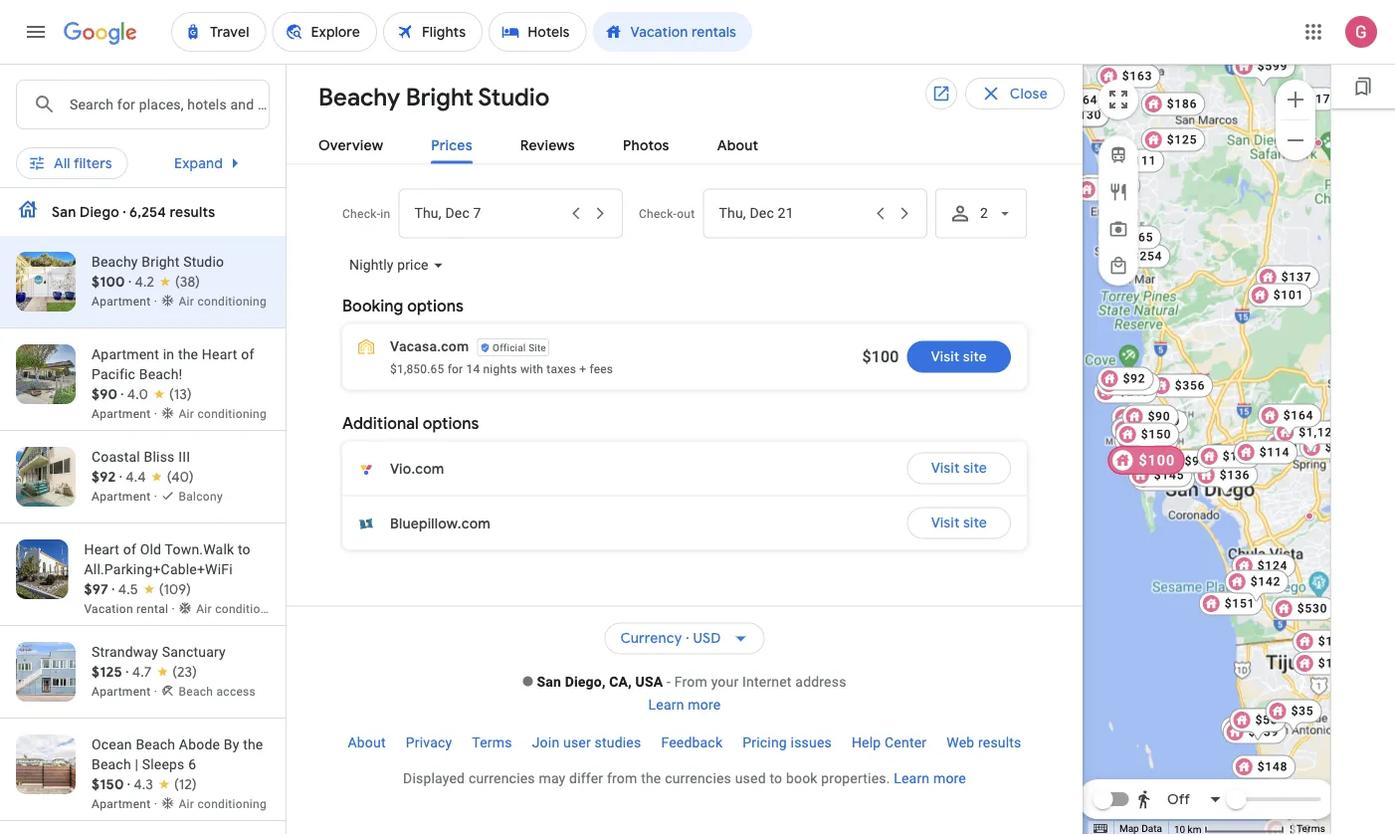 Task type: describe. For each thing, give the bounding box(es) containing it.
$124
[[1258, 559, 1288, 573]]

air for (109)
[[196, 602, 212, 616]]

data
[[1142, 823, 1162, 835]]

$142 link
[[1225, 570, 1289, 604]]

4.2
[[135, 273, 154, 291]]

check-in text field inside filters form
[[446, 79, 564, 124]]

displayed currencies may differ from the currencies used to book properties. learn more
[[403, 770, 966, 787]]

apartment · for 4.3
[[92, 797, 161, 811]]

4.3 out of 5 stars from 12 reviews image
[[134, 774, 197, 794]]

$153 link
[[1131, 467, 1196, 491]]

$246
[[1140, 428, 1171, 442]]

1 horizontal spatial more
[[933, 770, 966, 787]]

$163
[[1122, 69, 1153, 83]]

private casita, beautiful views, outdoor patio with bar-thanksgiving getaway image
[[1315, 139, 1323, 147]]

+
[[580, 362, 587, 376]]

Search for places, hotels and more text field
[[69, 81, 269, 128]]

address
[[796, 673, 847, 690]]

access
[[216, 685, 256, 699]]

beach access
[[179, 685, 256, 699]]

2 button
[[935, 189, 1027, 238]]

1 horizontal spatial $100 link
[[1300, 435, 1364, 459]]

$138 link
[[1111, 406, 1176, 439]]

0 vertical spatial $150
[[1141, 427, 1172, 441]]

0 vertical spatial $213 link
[[1094, 380, 1158, 404]]

1 vertical spatial beach
[[136, 736, 175, 752]]

off
[[1168, 790, 1190, 808]]

visit site button for bluepillow.com
[[907, 507, 1011, 539]]

air conditioning for (12)
[[179, 797, 267, 811]]

$124 link
[[1232, 554, 1296, 578]]

$186 link
[[1141, 92, 1206, 116]]

$150 inside ocean beach abode by the beach | sleeps 6 $150 ·
[[92, 775, 124, 793]]

map region
[[1021, 0, 1395, 835]]

conditioning for (13)
[[197, 407, 267, 421]]

booking options
[[342, 296, 464, 316]]

$139 link
[[1223, 720, 1287, 744]]

$171 link
[[1114, 428, 1179, 462]]

4.4 out of 5 stars from 40 reviews image
[[126, 467, 194, 487]]

currency
[[621, 630, 682, 647]]

0 vertical spatial $108 link
[[1293, 651, 1357, 675]]

amenities
[[745, 148, 812, 166]]

$142
[[1251, 575, 1281, 589]]

$92 inside map region
[[1123, 372, 1146, 386]]

map data
[[1120, 823, 1162, 835]]

14
[[466, 362, 480, 376]]

$141 link
[[1293, 630, 1357, 663]]

beachy bright studio heading
[[303, 80, 550, 113]]

site for vio.com
[[963, 459, 987, 477]]

may
[[539, 770, 566, 787]]

$90 inside apartment in the heart of pacific beach! $90 ·
[[92, 385, 118, 403]]

balcony
[[179, 490, 223, 504]]

zoom out map image
[[1284, 128, 1308, 152]]

visit site for bluepillow.com
[[931, 514, 987, 532]]

ca,
[[609, 673, 632, 690]]

luxury bonita family home w/ private pool & spa image
[[1306, 512, 1314, 520]]

1 vertical spatial terms link
[[1297, 823, 1326, 835]]

1 visit site from the top
[[931, 348, 987, 366]]

air for (13)
[[179, 407, 194, 421]]

nightly price
[[349, 257, 429, 273]]

1 horizontal spatial learn
[[894, 770, 930, 787]]

pricing issues
[[743, 735, 832, 751]]

$125 inside strandway sanctuary $125 ·
[[92, 663, 122, 680]]

$139
[[1249, 725, 1279, 739]]

$101
[[1274, 288, 1304, 302]]

air for (12)
[[179, 797, 194, 811]]

user
[[563, 735, 591, 751]]

strandway sanctuary $125 ·
[[92, 643, 226, 681]]

bright for beachy bright studio $100 ·
[[142, 253, 180, 270]]

sanctuary
[[162, 643, 226, 660]]

4.5 out of 5 stars from 109 reviews image
[[118, 579, 191, 599]]

2 vertical spatial beach
[[92, 756, 131, 772]]

$157 link
[[1111, 419, 1176, 442]]

$1,127 link
[[1273, 421, 1348, 454]]

main menu image
[[24, 20, 48, 44]]

prices
[[431, 137, 472, 155]]

about inside 'link'
[[348, 735, 386, 751]]

town.walk
[[165, 541, 234, 557]]

additional options
[[342, 413, 479, 433]]

$322
[[1321, 428, 1352, 442]]

your
[[711, 673, 739, 690]]

2
[[980, 205, 988, 221]]

air for (38)
[[179, 295, 194, 309]]

0 horizontal spatial learn
[[649, 697, 684, 713]]

$100 inside tab panel
[[862, 347, 899, 366]]

(1)
[[116, 148, 131, 166]]

san diego · 6,254 results heading
[[52, 200, 215, 224]]

join user studies
[[532, 735, 641, 751]]

$599 link
[[1232, 54, 1296, 88]]

web
[[947, 735, 975, 751]]

$239
[[1150, 415, 1181, 428]]

1 vertical spatial $254
[[1132, 249, 1163, 263]]

$136 link
[[1194, 463, 1258, 497]]

4 out of 5 stars from 13 reviews image
[[127, 384, 192, 404]]

$105 link
[[1111, 418, 1176, 441]]

1 horizontal spatial learn more link
[[894, 770, 966, 787]]

0 vertical spatial more
[[688, 697, 721, 713]]

rating
[[510, 148, 549, 166]]

property type button
[[264, 141, 424, 173]]

apartment · for 4.0
[[92, 407, 161, 421]]

2 currencies from the left
[[665, 770, 732, 787]]

beachy for beachy bright studio $100 ·
[[92, 253, 138, 270]]

price button
[[155, 141, 256, 173]]

2 horizontal spatial $150
[[1247, 721, 1277, 735]]

studio for beachy bright studio $100 ·
[[183, 253, 224, 270]]

all.parking+cable+wifi
[[84, 561, 233, 577]]

$101 link
[[1248, 283, 1312, 307]]

keyboard shortcuts image
[[1093, 824, 1108, 833]]

of inside apartment in the heart of pacific beach! $90 ·
[[241, 346, 254, 362]]

open in new tab image
[[932, 84, 951, 103]]

check-in
[[342, 207, 391, 220]]

all filters (1)
[[54, 148, 131, 166]]

expand
[[174, 154, 223, 172]]

pricing
[[743, 735, 787, 751]]

1 horizontal spatial $150 link
[[1221, 716, 1285, 740]]

visit site button for vio.com
[[907, 452, 1011, 484]]

air conditioning for (109)
[[196, 602, 284, 616]]

in for apartment in the heart of pacific beach! $90 ·
[[163, 346, 174, 362]]

rooms button
[[591, 141, 704, 173]]

map data button
[[1120, 822, 1162, 835]]

$92 inside coastal bliss iii $92 ·
[[92, 468, 116, 485]]

visit for bluepillow.com
[[931, 514, 960, 532]]

by
[[224, 736, 239, 752]]

0 horizontal spatial terms link
[[462, 727, 522, 759]]

4.3
[[134, 775, 153, 793]]

displayed
[[403, 770, 465, 787]]

san diego, ca, usa - from your internet address
[[537, 673, 847, 690]]

studies
[[595, 735, 641, 751]]

$97 link
[[1159, 449, 1216, 473]]

conditioning for (12)
[[197, 797, 267, 811]]

0 vertical spatial $150 link
[[1115, 422, 1180, 456]]

filters for all filters (1)
[[74, 148, 112, 166]]

beachy bright studio
[[318, 82, 550, 112]]

4.2 out of 5 stars from 38 reviews image
[[135, 272, 200, 292]]

$165 link
[[1098, 225, 1162, 259]]

0 vertical spatial learn more link
[[649, 697, 721, 713]]

with
[[520, 362, 544, 376]]

amenities button
[[712, 141, 846, 173]]

$165
[[1123, 230, 1154, 244]]

map
[[1120, 823, 1139, 835]]

0 horizontal spatial $100 link
[[1108, 446, 1185, 475]]

$299 link
[[1077, 174, 1141, 198]]

1 vertical spatial $213
[[1137, 421, 1168, 435]]

· inside heart of old town.walk to all.parking+cable+wifi $97 ·
[[112, 580, 115, 598]]

tab list containing overview
[[287, 121, 1083, 165]]

heart inside heart of old town.walk to all.parking+cable+wifi $97 ·
[[84, 541, 120, 557]]

1 visit site button from the top
[[907, 341, 1011, 373]]

used
[[735, 770, 766, 787]]

$137 link
[[1256, 265, 1320, 289]]

photos
[[623, 137, 669, 155]]

pricing issues link
[[733, 727, 842, 759]]

site for bluepillow.com
[[963, 514, 987, 532]]

4.5
[[118, 580, 138, 598]]

2 horizontal spatial beach
[[179, 685, 213, 699]]

$90 inside map region
[[1148, 410, 1171, 423]]

apartment · for 4.7
[[92, 685, 161, 699]]

4.0
[[127, 385, 148, 403]]

usd
[[693, 630, 721, 647]]

(13)
[[169, 385, 192, 403]]



Task type: vqa. For each thing, say whether or not it's contained in the screenshot.
the top low
no



Task type: locate. For each thing, give the bounding box(es) containing it.
overview
[[318, 137, 383, 155]]

$97 up $153 at bottom right
[[1185, 454, 1208, 468]]

$100
[[92, 273, 125, 290], [862, 347, 899, 366], [1325, 440, 1356, 454], [1139, 452, 1176, 469]]

visit site for vio.com
[[931, 459, 987, 477]]

$35 link
[[1266, 699, 1322, 733]]

1 vertical spatial check-in text field
[[414, 190, 563, 237]]

results down "expand"
[[170, 203, 215, 221]]

0 horizontal spatial $108
[[1284, 794, 1314, 808]]

Check-out text field
[[719, 190, 868, 237]]

the inside ocean beach abode by the beach | sleeps 6 $150 ·
[[243, 736, 263, 752]]

3 site from the top
[[963, 514, 987, 532]]

apartment · down 4.4
[[92, 490, 161, 504]]

apartment · down 4.2
[[92, 295, 161, 309]]

$97 inside map region
[[1185, 454, 1208, 468]]

vio.com
[[390, 460, 444, 478]]

$825 link
[[1075, 178, 1139, 202]]

el cajon comfort retreat 2bd 1ba, $124 image
[[1319, 420, 1384, 443]]

apartment · down 4.7
[[92, 685, 161, 699]]

studio inside the beachy bright studio $100 ·
[[183, 253, 224, 270]]

price
[[397, 257, 429, 273]]

terms link
[[462, 727, 522, 759], [1297, 823, 1326, 835]]

results inside tab panel
[[978, 735, 1022, 751]]

all inside filters form
[[54, 148, 70, 166]]

options down the for
[[423, 413, 479, 433]]

bright up the 4.2 out of 5 stars from 38 reviews image
[[142, 253, 180, 270]]

0 horizontal spatial $254
[[1067, 102, 1097, 116]]

tab list
[[287, 121, 1083, 165]]

1 vertical spatial of
[[123, 541, 136, 557]]

help
[[852, 735, 881, 751]]

price
[[189, 148, 223, 166]]

1 vertical spatial $108
[[1284, 794, 1314, 808]]

about left privacy
[[348, 735, 386, 751]]

the right "by" on the left
[[243, 736, 263, 752]]

beachy up 4.2
[[92, 253, 138, 270]]

0 horizontal spatial about
[[348, 735, 386, 751]]

1 horizontal spatial $254
[[1132, 249, 1163, 263]]

conditioning down apartment in the heart of pacific beach! $90 ·
[[197, 407, 267, 421]]

· inside strandway sanctuary $125 ·
[[126, 663, 129, 681]]

0 horizontal spatial terms
[[472, 735, 512, 751]]

0 vertical spatial terms link
[[462, 727, 522, 759]]

apartment · for 4.2
[[92, 295, 161, 309]]

1 vertical spatial studio
[[183, 253, 224, 270]]

0 vertical spatial $90
[[92, 385, 118, 403]]

· left 4.0
[[121, 385, 124, 403]]

beach down ocean
[[92, 756, 131, 772]]

the inside tab panel
[[641, 770, 661, 787]]

1 horizontal spatial studio
[[478, 82, 550, 112]]

0 vertical spatial san
[[52, 203, 76, 221]]

tab panel containing booking options
[[287, 165, 1395, 789]]

check-
[[342, 207, 380, 220], [639, 207, 677, 220]]

1 horizontal spatial $90
[[1148, 410, 1171, 423]]

$136
[[1220, 468, 1250, 482]]

properties.
[[821, 770, 890, 787]]

0 horizontal spatial $92
[[92, 468, 116, 485]]

1 vertical spatial bright
[[142, 253, 180, 270]]

guest
[[466, 148, 506, 166]]

$151
[[1225, 597, 1255, 611]]

beachy up overview
[[318, 82, 400, 112]]

beachy
[[318, 82, 400, 112], [92, 253, 138, 270]]

san down the all filters button at the top left
[[52, 203, 76, 221]]

2 apartment · from the top
[[92, 407, 161, 421]]

in inside apartment in the heart of pacific beach! $90 ·
[[163, 346, 174, 362]]

all filters
[[54, 154, 112, 172]]

· left 4.2
[[129, 273, 131, 291]]

check- for in
[[342, 207, 380, 220]]

0 vertical spatial learn
[[649, 697, 684, 713]]

1 vertical spatial $97
[[84, 580, 108, 598]]

$108
[[1319, 656, 1349, 670], [1284, 794, 1314, 808]]

beach down the (23)
[[179, 685, 213, 699]]

nights
[[483, 362, 517, 376]]

all filters button
[[16, 139, 128, 187]]

studio for beachy bright studio
[[478, 82, 550, 112]]

1 vertical spatial $213 link
[[1111, 417, 1176, 440]]

san diego · 6,254 results
[[52, 203, 215, 221]]

all for all filters (1)
[[54, 148, 70, 166]]

studio up reviews
[[478, 82, 550, 112]]

0 horizontal spatial currencies
[[469, 770, 535, 787]]

1 horizontal spatial san
[[537, 673, 561, 690]]

$171
[[1140, 433, 1171, 447]]

ocean
[[92, 736, 132, 752]]

1 horizontal spatial $150
[[1141, 427, 1172, 441]]

bliss
[[144, 448, 175, 465]]

0 vertical spatial options
[[407, 296, 464, 316]]

$213
[[1119, 385, 1150, 399], [1137, 421, 1168, 435]]

$92
[[1123, 372, 1146, 386], [92, 468, 116, 485]]

web results
[[947, 735, 1022, 751]]

clear image
[[337, 91, 361, 114]]

0 vertical spatial check-in text field
[[446, 79, 564, 124]]

2 vertical spatial visit site button
[[907, 507, 1011, 539]]

beach!
[[139, 366, 182, 382]]

currencies down feedback link
[[665, 770, 732, 787]]

$97
[[1185, 454, 1208, 468], [84, 580, 108, 598]]

0 horizontal spatial bright
[[142, 253, 180, 270]]

$108 link down $141
[[1293, 651, 1357, 675]]

2 visit site button from the top
[[907, 452, 1011, 484]]

0 vertical spatial $213
[[1119, 385, 1150, 399]]

about
[[717, 137, 759, 155], [348, 735, 386, 751]]

· inside apartment in the heart of pacific beach! $90 ·
[[121, 385, 124, 403]]

$1,850.65 for 14 nights with taxes + fees
[[390, 362, 613, 376]]

$150
[[1141, 427, 1172, 441], [1247, 721, 1277, 735], [92, 775, 124, 793]]

2 vertical spatial visit
[[931, 514, 960, 532]]

0 vertical spatial beach
[[179, 685, 213, 699]]

air conditioning for (38)
[[179, 295, 267, 309]]

air down the (12)
[[179, 797, 194, 811]]

$167
[[1223, 449, 1253, 463]]

$1,850.65
[[390, 362, 444, 376]]

· left 4.7
[[126, 663, 129, 681]]

bright for beachy bright studio
[[406, 82, 473, 112]]

conditioning for (38)
[[197, 295, 267, 309]]

site
[[963, 348, 987, 366], [963, 459, 987, 477], [963, 514, 987, 532]]

$163 link
[[1097, 64, 1161, 88]]

beachy inside beachy bright studio heading
[[318, 82, 400, 112]]

1 horizontal spatial about
[[717, 137, 759, 155]]

apartment · down 4.0
[[92, 407, 161, 421]]

1 horizontal spatial to
[[770, 770, 783, 787]]

coastal
[[92, 448, 140, 465]]

$108 down $141
[[1319, 656, 1349, 670]]

0 vertical spatial about
[[717, 137, 759, 155]]

in up 'nightly price'
[[380, 207, 391, 220]]

(12)
[[174, 775, 197, 793]]

bright inside heading
[[406, 82, 473, 112]]

conditioning down "by" on the left
[[197, 797, 267, 811]]

3 apartment · from the top
[[92, 490, 161, 504]]

$530
[[1298, 602, 1328, 616]]

2 all from the top
[[54, 154, 70, 172]]

$167 link
[[1197, 444, 1261, 468]]

in up 'beach!'
[[163, 346, 174, 362]]

san for san diego · 6,254 results
[[52, 203, 76, 221]]

0 horizontal spatial beach
[[92, 756, 131, 772]]

currencies left "may"
[[469, 770, 535, 787]]

results
[[170, 203, 215, 221], [978, 735, 1022, 751]]

filters inside form
[[74, 148, 112, 166]]

· left 4.5
[[112, 580, 115, 598]]

to inside heart of old town.walk to all.parking+cable+wifi $97 ·
[[238, 541, 251, 557]]

check- up nightly
[[342, 207, 380, 220]]

0 horizontal spatial $150 link
[[1115, 422, 1180, 456]]

$100 inside the beachy bright studio $100 ·
[[92, 273, 125, 290]]

the inside apartment in the heart of pacific beach! $90 ·
[[178, 346, 198, 362]]

1 vertical spatial terms
[[1297, 823, 1326, 835]]

$97 up vacation
[[84, 580, 108, 598]]

options for booking options
[[407, 296, 464, 316]]

beachy inside the beachy bright studio $100 ·
[[92, 253, 138, 270]]

0 horizontal spatial learn more link
[[649, 697, 721, 713]]

0 horizontal spatial studio
[[183, 253, 224, 270]]

1 vertical spatial $108 link
[[1258, 789, 1322, 823]]

Check-in text field
[[446, 79, 564, 124], [414, 190, 563, 237]]

· inside coastal bliss iii $92 ·
[[119, 468, 122, 486]]

2 check- from the left
[[639, 207, 677, 220]]

guest rating
[[466, 148, 549, 166]]

apartment · for 4.4
[[92, 490, 161, 504]]

to right town.walk
[[238, 541, 251, 557]]

0 vertical spatial bright
[[406, 82, 473, 112]]

terms for the bottom terms link
[[1297, 823, 1326, 835]]

san for san diego, ca, usa - from your internet address
[[537, 673, 561, 690]]

0 horizontal spatial heart
[[84, 541, 120, 557]]

check- for out
[[639, 207, 677, 220]]

$145
[[1154, 468, 1185, 482]]

1 vertical spatial in
[[163, 346, 174, 362]]

$164 left view larger map image
[[1067, 102, 1097, 116]]

vacasa.com
[[390, 338, 469, 355]]

additional
[[342, 413, 419, 433]]

air conditioning up sanctuary
[[196, 602, 284, 616]]

old
[[140, 541, 161, 557]]

$214 link
[[1097, 372, 1161, 396]]

check-in text field down guest
[[414, 190, 563, 237]]

$164 up $130
[[1068, 93, 1098, 107]]

air down (38)
[[179, 295, 194, 309]]

2 vertical spatial $150
[[92, 775, 124, 793]]

by
[[919, 148, 936, 166]]

2 filters from the top
[[74, 154, 112, 172]]

3 visit site from the top
[[931, 514, 987, 532]]

0 horizontal spatial $254 link
[[1041, 97, 1105, 121]]

1 all from the top
[[54, 148, 70, 166]]

1 vertical spatial $150
[[1247, 721, 1277, 735]]

$67 link
[[1230, 708, 1286, 742]]

diego · 6,254
[[80, 203, 166, 221]]

$90 link
[[1122, 405, 1179, 428]]

1 vertical spatial results
[[978, 735, 1022, 751]]

the right 'from' at the left bottom
[[641, 770, 661, 787]]

beachy bright studio $100 ·
[[92, 253, 224, 291]]

in inside tab panel
[[380, 207, 391, 220]]

air conditioning down (38)
[[179, 295, 267, 309]]

1 horizontal spatial $108
[[1319, 656, 1349, 670]]

bright inside the beachy bright studio $100 ·
[[142, 253, 180, 270]]

san inside heading
[[52, 203, 76, 221]]

$254 down the $165
[[1132, 249, 1163, 263]]

filters for all filters
[[74, 154, 112, 172]]

0 horizontal spatial the
[[178, 346, 198, 362]]

$117
[[1301, 92, 1331, 106]]

studio inside heading
[[478, 82, 550, 112]]

air conditioning for (13)
[[179, 407, 267, 421]]

1 vertical spatial site
[[963, 459, 987, 477]]

$151 link
[[1199, 592, 1263, 616]]

$92 down coastal
[[92, 468, 116, 485]]

abode
[[179, 736, 220, 752]]

1 horizontal spatial terms link
[[1297, 823, 1326, 835]]

$599
[[1258, 59, 1288, 73]]

1 filters from the top
[[74, 148, 112, 166]]

(40)
[[167, 468, 194, 486]]

options for additional options
[[423, 413, 479, 433]]

$117 link
[[1275, 87, 1339, 111]]

1 vertical spatial $150 link
[[1221, 716, 1285, 740]]

check-in text field inside tab panel
[[414, 190, 563, 237]]

$111 link
[[1101, 149, 1165, 173]]

the up 'beach!'
[[178, 346, 198, 362]]

visit for vio.com
[[931, 459, 960, 477]]

air down (13)
[[179, 407, 194, 421]]

1 horizontal spatial $92
[[1123, 372, 1146, 386]]

$114
[[1260, 445, 1290, 459]]

air up sanctuary
[[196, 602, 212, 616]]

0 vertical spatial in
[[380, 207, 391, 220]]

to inside tab panel
[[770, 770, 783, 787]]

2 vertical spatial the
[[641, 770, 661, 787]]

conditioning up sanctuary
[[215, 602, 284, 616]]

1 horizontal spatial $254 link
[[1107, 244, 1171, 268]]

vacation rental ·
[[84, 602, 178, 616]]

in for check-in
[[380, 207, 391, 220]]

0 horizontal spatial in
[[163, 346, 174, 362]]

$530 link
[[1272, 597, 1336, 621]]

2 vertical spatial visit site
[[931, 514, 987, 532]]

out
[[677, 207, 695, 220]]

$92 up $90 link
[[1123, 372, 1146, 386]]

4.7
[[132, 663, 152, 681]]

6
[[188, 756, 196, 772]]

web results link
[[937, 729, 1032, 757]]

learn more link down the center
[[894, 770, 966, 787]]

0 horizontal spatial of
[[123, 541, 136, 557]]

$97 inside heart of old town.walk to all.parking+cable+wifi $97 ·
[[84, 580, 108, 598]]

air conditioning down (13)
[[179, 407, 267, 421]]

1 vertical spatial $254 link
[[1107, 244, 1171, 268]]

1 vertical spatial heart
[[84, 541, 120, 557]]

zoom in map image
[[1284, 87, 1308, 111]]

0 vertical spatial $254 link
[[1041, 97, 1105, 121]]

1 horizontal spatial beachy
[[318, 82, 400, 112]]

$254 left view larger map image
[[1067, 102, 1097, 116]]

2 site from the top
[[963, 459, 987, 477]]

results inside heading
[[170, 203, 215, 221]]

visit
[[931, 348, 960, 366], [931, 459, 960, 477], [931, 514, 960, 532]]

bright up "prices"
[[406, 82, 473, 112]]

view larger map image
[[1107, 88, 1131, 111]]

air conditioning down the (12)
[[179, 797, 267, 811]]

0 vertical spatial $254
[[1067, 102, 1097, 116]]

booking
[[342, 296, 404, 316]]

3 visit from the top
[[931, 514, 960, 532]]

1 horizontal spatial of
[[241, 346, 254, 362]]

· inside the beachy bright studio $100 ·
[[129, 273, 131, 291]]

0 horizontal spatial $97
[[84, 580, 108, 598]]

conditioning for (109)
[[215, 602, 284, 616]]

$108 down $148 on the bottom
[[1284, 794, 1314, 808]]

$140 link
[[1046, 104, 1110, 128]]

$164 up $1,127
[[1284, 409, 1314, 422]]

about up check-out text field
[[717, 137, 759, 155]]

terms inside tab panel
[[472, 735, 512, 751]]

all for all filters
[[54, 154, 70, 172]]

1 apartment · from the top
[[92, 295, 161, 309]]

$186
[[1167, 97, 1198, 111]]

· inside ocean beach abode by the beach | sleeps 6 $150 ·
[[128, 775, 130, 793]]

1 horizontal spatial $97
[[1185, 454, 1208, 468]]

0 horizontal spatial san
[[52, 203, 76, 221]]

tab panel
[[287, 165, 1395, 789]]

1 vertical spatial about
[[348, 735, 386, 751]]

1 currencies from the left
[[469, 770, 535, 787]]

beach up sleeps
[[136, 736, 175, 752]]

1 horizontal spatial currencies
[[665, 770, 732, 787]]

0 vertical spatial to
[[238, 541, 251, 557]]

1 vertical spatial visit site button
[[907, 452, 1011, 484]]

san left diego,
[[537, 673, 561, 690]]

book
[[786, 770, 818, 787]]

1 check- from the left
[[342, 207, 380, 220]]

options up vacasa.com
[[407, 296, 464, 316]]

1 horizontal spatial in
[[380, 207, 391, 220]]

$246 link
[[1114, 423, 1179, 457]]

all filters (1) button
[[16, 141, 147, 173]]

guest rating button
[[432, 141, 583, 173]]

2 vertical spatial site
[[963, 514, 987, 532]]

$148
[[1258, 760, 1288, 774]]

0 horizontal spatial more
[[688, 697, 721, 713]]

1 site from the top
[[963, 348, 987, 366]]

learn more link down from
[[649, 697, 721, 713]]

1 horizontal spatial beach
[[136, 736, 175, 752]]

of inside heart of old town.walk to all.parking+cable+wifi $97 ·
[[123, 541, 136, 557]]

check-in text field up guest rating
[[446, 79, 564, 124]]

0 vertical spatial results
[[170, 203, 215, 221]]

0 horizontal spatial beachy
[[92, 253, 138, 270]]

0 horizontal spatial $150
[[92, 775, 124, 793]]

nightly price button
[[333, 241, 461, 289]]

conditioning down (38)
[[197, 295, 267, 309]]

0 vertical spatial the
[[178, 346, 198, 362]]

learn down -
[[649, 697, 684, 713]]

1 vertical spatial the
[[243, 736, 263, 752]]

4 apartment · from the top
[[92, 685, 161, 699]]

to right used
[[770, 770, 783, 787]]

0 vertical spatial beachy
[[318, 82, 400, 112]]

0 vertical spatial $92
[[1123, 372, 1146, 386]]

vacation
[[84, 602, 133, 616]]

$92 link
[[1097, 367, 1154, 391]]

learn down the center
[[894, 770, 930, 787]]

usa
[[635, 673, 663, 690]]

$114 link
[[1234, 440, 1298, 464]]

1 visit from the top
[[931, 348, 960, 366]]

4.7 out of 5 stars from 23 reviews image
[[132, 662, 197, 682]]

0 vertical spatial of
[[241, 346, 254, 362]]

feedback link
[[651, 727, 733, 759]]

filters form
[[16, 64, 969, 201]]

studio up (38)
[[183, 253, 224, 270]]

beachy for beachy bright studio
[[318, 82, 400, 112]]

more down san diego, ca, usa - from your internet address
[[688, 697, 721, 713]]

rooms
[[625, 148, 670, 166]]

0 vertical spatial $108
[[1319, 656, 1349, 670]]

5 apartment · from the top
[[92, 797, 161, 811]]

terms for leftmost terms link
[[472, 735, 512, 751]]

1 vertical spatial learn more link
[[894, 770, 966, 787]]

1 horizontal spatial the
[[243, 736, 263, 752]]

apartment · down 4.3
[[92, 797, 161, 811]]

2 visit site from the top
[[931, 459, 987, 477]]

· left 4.3
[[128, 775, 130, 793]]

1 vertical spatial learn
[[894, 770, 930, 787]]

· left 4.4
[[119, 468, 122, 486]]

more down web
[[933, 770, 966, 787]]

apartment in the heart of pacific beach! $90 ·
[[92, 346, 254, 403]]

heart inside apartment in the heart of pacific beach! $90 ·
[[202, 346, 237, 362]]

$108 link down $148 on the bottom
[[1258, 789, 1322, 823]]

2 visit from the top
[[931, 459, 960, 477]]

san inside tab panel
[[537, 673, 561, 690]]

results right web
[[978, 735, 1022, 751]]

check- down the rooms
[[639, 207, 677, 220]]

0 vertical spatial studio
[[478, 82, 550, 112]]

1 horizontal spatial bright
[[406, 82, 473, 112]]

3 visit site button from the top
[[907, 507, 1011, 539]]



